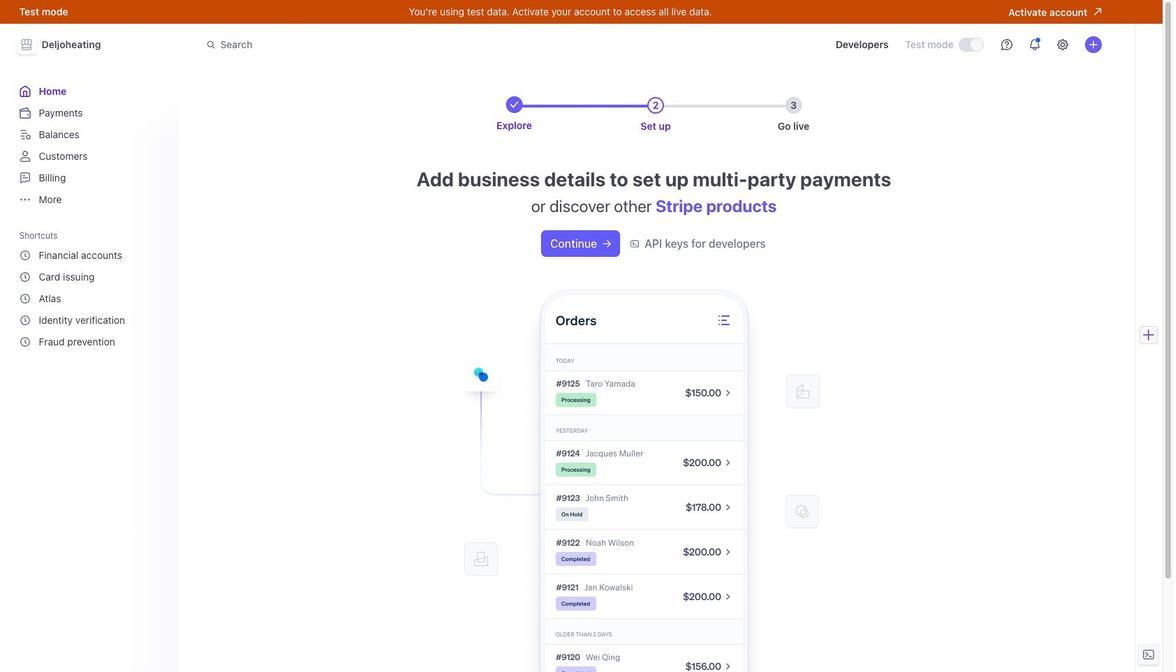 Task type: vqa. For each thing, say whether or not it's contained in the screenshot.
RECENT 'element'
no



Task type: describe. For each thing, give the bounding box(es) containing it.
Search text field
[[198, 32, 592, 58]]

svg image
[[603, 240, 611, 248]]

Test mode checkbox
[[960, 38, 983, 51]]

2 shortcuts element from the top
[[14, 244, 170, 354]]

1 shortcuts element from the top
[[14, 226, 170, 354]]

manage shortcuts image
[[155, 232, 163, 240]]

help image
[[1001, 39, 1013, 50]]



Task type: locate. For each thing, give the bounding box(es) containing it.
notifications image
[[1029, 39, 1041, 50]]

None search field
[[198, 32, 592, 58]]

core navigation links element
[[14, 80, 170, 211]]

shortcuts element
[[14, 226, 170, 354], [14, 244, 170, 354]]

settings image
[[1057, 39, 1069, 50]]



